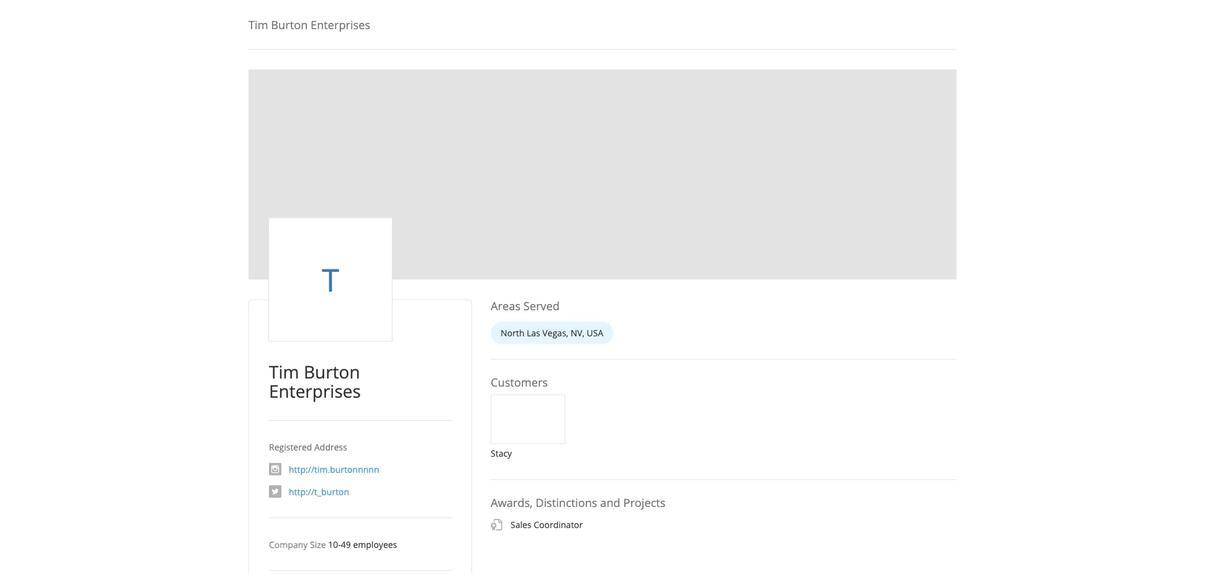 Task type: vqa. For each thing, say whether or not it's contained in the screenshot.
USA
yes



Task type: describe. For each thing, give the bounding box(es) containing it.
burton inside tim burton enterprises
[[304, 360, 360, 384]]

tim inside tim burton enterprises
[[269, 360, 299, 384]]

north
[[501, 327, 524, 339]]

http://t_burton link
[[289, 486, 349, 498]]

employees
[[353, 539, 397, 551]]

1 vertical spatial enterprises
[[269, 379, 361, 403]]

10-
[[328, 539, 341, 551]]

projects
[[623, 495, 666, 511]]

awards,
[[491, 495, 533, 511]]

actionview image
[[269, 486, 281, 498]]

stacy
[[491, 448, 512, 460]]

served
[[523, 298, 560, 314]]

company
[[269, 539, 308, 551]]

1 horizontal spatial actionview image
[[491, 519, 503, 532]]

0 vertical spatial tim
[[248, 17, 268, 33]]

areas served
[[491, 298, 560, 314]]

49
[[341, 539, 351, 551]]

http://tim.burtonnnnn
[[289, 464, 379, 476]]

0 vertical spatial tim burton enterprises
[[248, 17, 370, 33]]

http://t_burton
[[289, 486, 349, 498]]



Task type: locate. For each thing, give the bounding box(es) containing it.
t
[[322, 259, 339, 301]]

0 vertical spatial enterprises
[[311, 17, 370, 33]]

1 vertical spatial tim burton enterprises
[[269, 360, 361, 403]]

customers
[[491, 375, 548, 390]]

sales coordinator
[[511, 519, 583, 531]]

0 horizontal spatial tim
[[248, 17, 268, 33]]

tim burton enterprises
[[248, 17, 370, 33], [269, 360, 361, 403]]

registered
[[269, 441, 312, 453]]

0 vertical spatial burton
[[271, 17, 308, 33]]

actionview image up actionview image
[[269, 464, 281, 476]]

1 vertical spatial actionview image
[[491, 519, 503, 532]]

1 vertical spatial burton
[[304, 360, 360, 384]]

areas
[[491, 298, 521, 314]]

0 horizontal spatial actionview image
[[269, 464, 281, 476]]

1 vertical spatial tim
[[269, 360, 299, 384]]

actionview image
[[269, 464, 281, 476], [491, 519, 503, 532]]

1 horizontal spatial tim
[[269, 360, 299, 384]]

las
[[527, 327, 540, 339]]

address
[[314, 441, 347, 453]]

sales
[[511, 519, 531, 531]]

registered address
[[269, 441, 347, 453]]

company size 10-49 employees
[[269, 539, 397, 551]]

actionview image left sales
[[491, 519, 503, 532]]

usa
[[587, 327, 603, 339]]

coordinator
[[534, 519, 583, 531]]

size
[[310, 539, 326, 551]]

0 vertical spatial actionview image
[[269, 464, 281, 476]]

tim
[[248, 17, 268, 33], [269, 360, 299, 384]]

distinctions
[[536, 495, 597, 511]]

vegas,
[[542, 327, 568, 339]]

nv,
[[571, 327, 585, 339]]

and
[[600, 495, 620, 511]]

enterprises
[[311, 17, 370, 33], [269, 379, 361, 403]]

burton
[[271, 17, 308, 33], [304, 360, 360, 384]]

awards, distinctions and projects
[[491, 495, 666, 511]]

north las vegas, nv, usa
[[501, 327, 603, 339]]

http://tim.burtonnnnn link
[[289, 464, 379, 476]]



